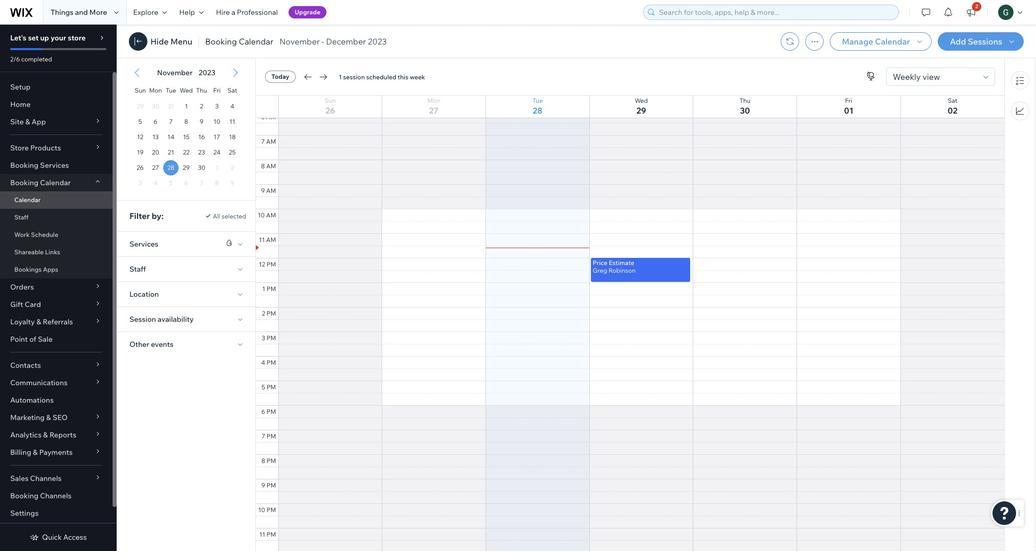 Task type: vqa. For each thing, say whether or not it's contained in the screenshot.
Settings link
yes



Task type: locate. For each thing, give the bounding box(es) containing it.
services
[[40, 161, 69, 170], [130, 240, 158, 249]]

1 vertical spatial 8
[[261, 162, 265, 170]]

1 horizontal spatial services
[[130, 240, 158, 249]]

session
[[130, 315, 156, 324]]

grid containing november
[[123, 59, 249, 200]]

0 horizontal spatial 27
[[152, 164, 159, 171]]

0 vertical spatial sat
[[228, 87, 237, 94]]

1 vertical spatial 4
[[261, 359, 265, 367]]

manage calendar
[[842, 36, 911, 47]]

1 horizontal spatial sun
[[325, 97, 336, 104]]

8 up 9 pm
[[262, 457, 265, 465]]

home
[[10, 100, 31, 109]]

november
[[280, 36, 320, 47], [157, 68, 193, 77]]

staff link
[[0, 209, 113, 226]]

0 horizontal spatial 26
[[137, 164, 144, 171]]

0 vertical spatial 9
[[200, 118, 204, 125]]

menu
[[1005, 65, 1036, 126]]

communications
[[10, 378, 68, 387]]

thu
[[196, 87, 207, 94], [740, 97, 751, 104]]

2023 up sun mon tue wed thu
[[199, 68, 215, 77]]

1 vertical spatial 26
[[137, 164, 144, 171]]

1 vertical spatial mon
[[428, 97, 441, 104]]

1 vertical spatial 1
[[185, 102, 188, 110]]

6 for 6
[[154, 118, 157, 125]]

0 vertical spatial services
[[40, 161, 69, 170]]

0 vertical spatial 1
[[339, 73, 342, 81]]

5 for 5 pm
[[262, 383, 265, 391]]

sales channels
[[10, 474, 62, 483]]

calendar down professional
[[239, 36, 273, 47]]

fri inside fri 01
[[845, 97, 853, 104]]

1 vertical spatial 3
[[262, 334, 265, 342]]

fri
[[213, 87, 221, 94], [845, 97, 853, 104]]

pm down 7 pm
[[267, 457, 276, 465]]

& right loyalty
[[36, 317, 41, 327]]

& left "reports"
[[43, 430, 48, 440]]

sun for 26
[[325, 97, 336, 104]]

other
[[130, 340, 149, 349]]

pm down 9 pm
[[267, 506, 276, 514]]

mon inside row
[[149, 87, 162, 94]]

2 vertical spatial 8
[[262, 457, 265, 465]]

1 vertical spatial 9
[[261, 187, 265, 195]]

apps
[[43, 266, 58, 273]]

30 inside thu 30
[[740, 105, 750, 116]]

billing
[[10, 448, 31, 457]]

november - december 2023
[[280, 36, 387, 47]]

9 pm from the top
[[267, 457, 276, 465]]

1 vertical spatial wed
[[635, 97, 648, 104]]

sidebar element
[[0, 25, 117, 551]]

4 pm from the top
[[267, 334, 276, 342]]

booking up settings
[[10, 491, 38, 501]]

pm up the 1 pm
[[267, 261, 276, 268]]

& right site
[[25, 117, 30, 126]]

am down 9 am
[[266, 211, 276, 219]]

6 up 7 am
[[261, 113, 265, 121]]

shareable links
[[14, 248, 60, 256]]

calendar up calendar link
[[40, 178, 71, 187]]

7 down "6 pm"
[[262, 433, 265, 440]]

sat up 02
[[948, 97, 958, 104]]

1 horizontal spatial november
[[280, 36, 320, 47]]

loyalty & referrals
[[10, 317, 73, 327]]

1 for 1 session scheduled this week
[[339, 73, 342, 81]]

booking inside popup button
[[10, 178, 38, 187]]

0 vertical spatial 4
[[230, 102, 234, 110]]

2 vertical spatial 10
[[258, 506, 265, 514]]

27 inside mon 27
[[429, 105, 439, 116]]

& for site
[[25, 117, 30, 126]]

work schedule link
[[0, 226, 113, 244]]

sat up '18'
[[228, 87, 237, 94]]

booking calendar down a
[[205, 36, 273, 47]]

0 vertical spatial 10
[[214, 118, 220, 125]]

2 vertical spatial 1
[[262, 285, 265, 293]]

12 left 13
[[137, 133, 143, 141]]

row
[[133, 80, 240, 99], [256, 96, 1005, 118], [133, 99, 240, 114], [133, 114, 240, 130], [133, 130, 240, 145], [133, 145, 240, 160], [133, 160, 240, 176], [133, 176, 240, 191]]

9 for 9 pm
[[262, 482, 265, 489]]

10 up 11 am
[[258, 211, 265, 219]]

calendar link
[[0, 191, 113, 209]]

row containing sun
[[133, 80, 240, 99]]

channels inside the booking channels link
[[40, 491, 72, 501]]

contacts
[[10, 361, 41, 370]]

booking down hire at the top of the page
[[205, 36, 237, 47]]

row containing 19
[[133, 145, 240, 160]]

11 down 10 am
[[259, 236, 265, 244]]

8 pm
[[262, 457, 276, 465]]

6 up 13
[[154, 118, 157, 125]]

hide menu
[[150, 36, 192, 47]]

set
[[28, 33, 39, 42]]

0 vertical spatial 2023
[[368, 36, 387, 47]]

mon 27
[[428, 97, 441, 116]]

selected
[[222, 212, 246, 220]]

6 inside row
[[154, 118, 157, 125]]

1 vertical spatial 28
[[167, 164, 175, 171]]

2 vertical spatial 7
[[262, 433, 265, 440]]

up
[[40, 33, 49, 42]]

7
[[169, 118, 173, 125], [261, 138, 265, 145], [262, 433, 265, 440]]

channels up settings link
[[40, 491, 72, 501]]

marketing & seo button
[[0, 409, 113, 426]]

row group
[[123, 99, 249, 200]]

7 pm from the top
[[267, 408, 276, 416]]

grid
[[256, 0, 1005, 551], [123, 59, 249, 200]]

thu inside row
[[196, 87, 207, 94]]

4 am from the top
[[266, 187, 276, 195]]

29
[[637, 105, 646, 116], [183, 164, 190, 171]]

alert containing november
[[154, 68, 219, 77]]

greg
[[593, 267, 607, 274]]

fri inside row
[[213, 87, 221, 94]]

pm up "6 pm"
[[267, 383, 276, 391]]

0 horizontal spatial mon
[[149, 87, 162, 94]]

channels for booking channels
[[40, 491, 72, 501]]

1 vertical spatial 12
[[259, 261, 265, 268]]

10 for 10
[[214, 118, 220, 125]]

this
[[398, 73, 409, 81]]

products
[[30, 143, 61, 153]]

all
[[213, 212, 220, 220]]

tue
[[166, 87, 176, 94], [533, 97, 543, 104]]

0 vertical spatial tue
[[166, 87, 176, 94]]

settings link
[[0, 505, 113, 522]]

10 pm
[[258, 506, 276, 514]]

2 up 16
[[200, 102, 203, 110]]

8 for 8 pm
[[262, 457, 265, 465]]

9 for 9
[[200, 118, 204, 125]]

booking inside 'link'
[[10, 161, 38, 170]]

1 horizontal spatial 28
[[533, 105, 543, 116]]

pm down 2 pm
[[267, 334, 276, 342]]

8 inside row
[[184, 118, 188, 125]]

4 pm
[[261, 359, 276, 367]]

4 up '18'
[[230, 102, 234, 110]]

2 inside button
[[976, 3, 979, 10]]

pm for 2 pm
[[267, 310, 276, 317]]

let's set up your store
[[10, 33, 86, 42]]

1 vertical spatial booking calendar
[[10, 178, 71, 187]]

row group containing 1
[[123, 99, 249, 200]]

2 horizontal spatial 2
[[976, 3, 979, 10]]

0 horizontal spatial booking calendar
[[10, 178, 71, 187]]

28 inside tue 28
[[533, 105, 543, 116]]

11 for 11 pm
[[259, 531, 265, 539]]

1 vertical spatial sat
[[948, 97, 958, 104]]

calendar down booking calendar popup button
[[14, 196, 41, 204]]

december
[[326, 36, 366, 47]]

services inside 'link'
[[40, 161, 69, 170]]

fri right sun mon tue wed thu
[[213, 87, 221, 94]]

0 vertical spatial 27
[[429, 105, 439, 116]]

1 vertical spatial 10
[[258, 211, 265, 219]]

am up 12 pm
[[266, 236, 276, 244]]

estimate
[[609, 259, 635, 267]]

channels inside sales channels dropdown button
[[30, 474, 62, 483]]

1 vertical spatial tue
[[533, 97, 543, 104]]

3
[[215, 102, 219, 110], [262, 334, 265, 342]]

pm down the 1 pm
[[267, 310, 276, 317]]

1 horizontal spatial 30
[[740, 105, 750, 116]]

28 inside cell
[[167, 164, 175, 171]]

sun for mon
[[135, 87, 146, 94]]

communications button
[[0, 374, 113, 392]]

orders button
[[0, 278, 113, 296]]

1 vertical spatial sun
[[325, 97, 336, 104]]

1 horizontal spatial staff
[[130, 265, 146, 274]]

am down 7 am
[[266, 162, 276, 170]]

3 am from the top
[[266, 162, 276, 170]]

7 up 14
[[169, 118, 173, 125]]

2 up '3 pm'
[[262, 310, 265, 317]]

1 vertical spatial 27
[[152, 164, 159, 171]]

0 horizontal spatial november
[[157, 68, 193, 77]]

booking calendar
[[205, 36, 273, 47], [10, 178, 71, 187]]

9 up 10 pm in the left of the page
[[262, 482, 265, 489]]

schedule
[[31, 231, 58, 239]]

3 for 3 pm
[[262, 334, 265, 342]]

0 vertical spatial channels
[[30, 474, 62, 483]]

things
[[51, 8, 74, 17]]

november up sun mon tue wed thu
[[157, 68, 193, 77]]

12 for 12
[[137, 133, 143, 141]]

upgrade
[[295, 8, 321, 16]]

1 horizontal spatial thu
[[740, 97, 751, 104]]

1 down sun mon tue wed thu
[[185, 102, 188, 110]]

1 horizontal spatial 3
[[262, 334, 265, 342]]

-
[[322, 36, 324, 47]]

1 vertical spatial november
[[157, 68, 193, 77]]

10 pm from the top
[[267, 482, 276, 489]]

0 horizontal spatial 2023
[[199, 68, 215, 77]]

add sessions button
[[938, 32, 1024, 51]]

channels up booking channels
[[30, 474, 62, 483]]

9 up 10 am
[[261, 187, 265, 195]]

2 for row containing 1
[[200, 102, 203, 110]]

0 horizontal spatial 28
[[167, 164, 175, 171]]

2 vertical spatial 11
[[259, 531, 265, 539]]

1 horizontal spatial fri
[[845, 97, 853, 104]]

0 vertical spatial wed
[[180, 87, 193, 94]]

2 for 2 button
[[976, 3, 979, 10]]

point
[[10, 335, 28, 344]]

sun inside row
[[135, 87, 146, 94]]

1 vertical spatial 7
[[261, 138, 265, 145]]

11 pm from the top
[[267, 506, 276, 514]]

calendar inside popup button
[[40, 178, 71, 187]]

4 down '3 pm'
[[261, 359, 265, 367]]

1 pm from the top
[[267, 261, 276, 268]]

alert
[[154, 68, 219, 77]]

1 horizontal spatial 29
[[637, 105, 646, 116]]

0 horizontal spatial sat
[[228, 87, 237, 94]]

0 vertical spatial thu
[[196, 87, 207, 94]]

booking down "store"
[[10, 161, 38, 170]]

site & app
[[10, 117, 46, 126]]

2 vertical spatial 2
[[262, 310, 265, 317]]

6 up 7 pm
[[262, 408, 265, 416]]

november for november - december 2023
[[280, 36, 320, 47]]

11 down 10 pm in the left of the page
[[259, 531, 265, 539]]

calendar right 'manage'
[[875, 36, 911, 47]]

8
[[184, 118, 188, 125], [261, 162, 265, 170], [262, 457, 265, 465]]

2 pm from the top
[[267, 285, 276, 293]]

2 inside row
[[200, 102, 203, 110]]

of
[[29, 335, 36, 344]]

sat for sat 02
[[948, 97, 958, 104]]

2 am from the top
[[266, 138, 276, 145]]

pm down 8 pm
[[267, 482, 276, 489]]

row containing 12
[[133, 130, 240, 145]]

0 vertical spatial 29
[[637, 105, 646, 116]]

grid containing 26
[[256, 0, 1005, 551]]

& left seo
[[46, 413, 51, 422]]

10 up 17
[[214, 118, 220, 125]]

9 pm
[[262, 482, 276, 489]]

staff down the 'services' button
[[130, 265, 146, 274]]

3 up 4 pm
[[262, 334, 265, 342]]

am down 8 am
[[266, 187, 276, 195]]

0 horizontal spatial thu
[[196, 87, 207, 94]]

& inside popup button
[[36, 317, 41, 327]]

0 horizontal spatial 2
[[200, 102, 203, 110]]

1 horizontal spatial 12
[[259, 261, 265, 268]]

am for 11 am
[[266, 236, 276, 244]]

8 up 9 am
[[261, 162, 265, 170]]

1 vertical spatial fri
[[845, 97, 853, 104]]

2 up add sessions
[[976, 3, 979, 10]]

calendar inside button
[[875, 36, 911, 47]]

booking for booking services 'link'
[[10, 161, 38, 170]]

11 for 11 am
[[259, 236, 265, 244]]

pm up 2 pm
[[267, 285, 276, 293]]

booking down booking services on the top
[[10, 178, 38, 187]]

row containing 5
[[133, 114, 240, 130]]

services down store products dropdown button
[[40, 161, 69, 170]]

sales
[[10, 474, 29, 483]]

sat inside sat 02
[[948, 97, 958, 104]]

1 horizontal spatial 2023
[[368, 36, 387, 47]]

staff up work
[[14, 213, 28, 221]]

1 horizontal spatial 27
[[429, 105, 439, 116]]

12 down 11 am
[[259, 261, 265, 268]]

services up staff button
[[130, 240, 158, 249]]

1 down 12 pm
[[262, 285, 265, 293]]

menu
[[171, 36, 192, 47]]

& for marketing
[[46, 413, 51, 422]]

filter
[[130, 211, 150, 221]]

6 pm from the top
[[267, 383, 276, 391]]

6 am from the top
[[266, 236, 276, 244]]

0 horizontal spatial staff
[[14, 213, 28, 221]]

1 horizontal spatial 26
[[326, 105, 335, 116]]

1 vertical spatial 30
[[198, 164, 205, 171]]

staff inside sidebar "element"
[[14, 213, 28, 221]]

0 vertical spatial 2
[[976, 3, 979, 10]]

pm for 4 pm
[[267, 359, 276, 367]]

0 horizontal spatial 12
[[137, 133, 143, 141]]

0 horizontal spatial 29
[[183, 164, 190, 171]]

1 horizontal spatial tue
[[533, 97, 543, 104]]

fri for fri
[[213, 87, 221, 94]]

3 for 3
[[215, 102, 219, 110]]

0 vertical spatial 12
[[137, 133, 143, 141]]

3 pm from the top
[[267, 310, 276, 317]]

4
[[230, 102, 234, 110], [261, 359, 265, 367]]

9 up 16
[[200, 118, 204, 125]]

all selected
[[213, 212, 246, 220]]

completed
[[21, 55, 52, 63]]

12 pm
[[259, 261, 276, 268]]

2 horizontal spatial 1
[[339, 73, 342, 81]]

0 vertical spatial staff
[[14, 213, 28, 221]]

12 inside row
[[137, 133, 143, 141]]

1 vertical spatial 2
[[200, 102, 203, 110]]

tuesday, november 28, 2023 cell
[[163, 160, 179, 176]]

1 horizontal spatial grid
[[256, 0, 1005, 551]]

location
[[130, 290, 159, 299]]

8 up 15
[[184, 118, 188, 125]]

1 horizontal spatial 1
[[262, 285, 265, 293]]

5 pm from the top
[[267, 359, 276, 367]]

1 horizontal spatial wed
[[635, 97, 648, 104]]

wed inside row
[[180, 87, 193, 94]]

wed 29
[[635, 97, 648, 116]]

2023 right december
[[368, 36, 387, 47]]

booking calendar down booking services on the top
[[10, 178, 71, 187]]

0 vertical spatial mon
[[149, 87, 162, 94]]

0 horizontal spatial wed
[[180, 87, 193, 94]]

10 up '11 pm'
[[258, 506, 265, 514]]

pm for 7 pm
[[267, 433, 276, 440]]

pm for 10 pm
[[267, 506, 276, 514]]

pm up 5 pm
[[267, 359, 276, 367]]

am for 8 am
[[266, 162, 276, 170]]

02
[[948, 105, 958, 116]]

& right billing
[[33, 448, 38, 457]]

pm for 1 pm
[[267, 285, 276, 293]]

11 inside row
[[229, 118, 235, 125]]

am up 7 am
[[266, 113, 276, 121]]

8 for 8
[[184, 118, 188, 125]]

1 vertical spatial staff
[[130, 265, 146, 274]]

5 inside row
[[138, 118, 142, 125]]

0 vertical spatial 26
[[326, 105, 335, 116]]

1 vertical spatial 11
[[259, 236, 265, 244]]

gift card button
[[0, 296, 113, 313]]

5 down 4 pm
[[262, 383, 265, 391]]

8 pm from the top
[[267, 433, 276, 440]]

referrals
[[43, 317, 73, 327]]

7 for 7 am
[[261, 138, 265, 145]]

1 horizontal spatial 2
[[262, 310, 265, 317]]

fri up 01
[[845, 97, 853, 104]]

0 horizontal spatial 3
[[215, 102, 219, 110]]

11 up '18'
[[229, 118, 235, 125]]

november left -
[[280, 36, 320, 47]]

booking
[[205, 36, 237, 47], [10, 161, 38, 170], [10, 178, 38, 187], [10, 491, 38, 501]]

0 vertical spatial sun
[[135, 87, 146, 94]]

booking for booking calendar popup button
[[10, 178, 38, 187]]

staff for staff button
[[130, 265, 146, 274]]

12 pm from the top
[[267, 531, 276, 539]]

staff for the staff link
[[14, 213, 28, 221]]

0 vertical spatial 3
[[215, 102, 219, 110]]

3 up 17
[[215, 102, 219, 110]]

0 vertical spatial 5
[[138, 118, 142, 125]]

loyalty
[[10, 317, 35, 327]]

add
[[950, 36, 967, 47]]

4 for 4
[[230, 102, 234, 110]]

None field
[[890, 68, 981, 85]]

booking calendar inside booking calendar popup button
[[10, 178, 71, 187]]

2 vertical spatial 9
[[262, 482, 265, 489]]

3 inside row
[[215, 102, 219, 110]]

1 horizontal spatial 5
[[262, 383, 265, 391]]

sat for sat
[[228, 87, 237, 94]]

5 up 19 on the top of the page
[[138, 118, 142, 125]]

quick access
[[42, 533, 87, 542]]

am for 10 am
[[266, 211, 276, 219]]

6 for 6 pm
[[262, 408, 265, 416]]

1 left the 'session'
[[339, 73, 342, 81]]

row containing 1
[[133, 99, 240, 114]]

0 horizontal spatial fri
[[213, 87, 221, 94]]

10 inside row
[[214, 118, 220, 125]]

1 am from the top
[[266, 113, 276, 121]]

5 am from the top
[[266, 211, 276, 219]]

manage calendar button
[[830, 32, 932, 51]]

0 vertical spatial 11
[[229, 118, 235, 125]]

0 horizontal spatial 30
[[198, 164, 205, 171]]

1 horizontal spatial 4
[[261, 359, 265, 367]]

sat inside row
[[228, 87, 237, 94]]

12
[[137, 133, 143, 141], [259, 261, 265, 268]]

0 horizontal spatial services
[[40, 161, 69, 170]]

0 horizontal spatial 5
[[138, 118, 142, 125]]

& for analytics
[[43, 430, 48, 440]]

7 down 6 am
[[261, 138, 265, 145]]

0 horizontal spatial 1
[[185, 102, 188, 110]]

23
[[198, 148, 205, 156]]

pm down 5 pm
[[267, 408, 276, 416]]

staff
[[14, 213, 28, 221], [130, 265, 146, 274]]

pm up 8 pm
[[267, 433, 276, 440]]

0 vertical spatial november
[[280, 36, 320, 47]]

26 inside row group
[[137, 164, 144, 171]]

28
[[533, 105, 543, 116], [167, 164, 175, 171]]

pm for 8 pm
[[267, 457, 276, 465]]

16
[[198, 133, 205, 141]]

am up 8 am
[[266, 138, 276, 145]]

store
[[68, 33, 86, 42]]

pm down 10 pm in the left of the page
[[267, 531, 276, 539]]

0 vertical spatial 28
[[533, 105, 543, 116]]

analytics & reports
[[10, 430, 76, 440]]

mon
[[149, 87, 162, 94], [428, 97, 441, 104]]



Task type: describe. For each thing, give the bounding box(es) containing it.
1 vertical spatial 2023
[[199, 68, 215, 77]]

7 for 7
[[169, 118, 173, 125]]

13
[[152, 133, 159, 141]]

11 pm
[[259, 531, 276, 539]]

pm for 6 pm
[[267, 408, 276, 416]]

hide
[[150, 36, 169, 47]]

thu 30
[[740, 97, 751, 116]]

7 am
[[261, 138, 276, 145]]

1 horizontal spatial booking calendar
[[205, 36, 273, 47]]

hire
[[216, 8, 230, 17]]

10 am
[[258, 211, 276, 219]]

things and more
[[51, 8, 107, 17]]

bookings apps
[[14, 266, 58, 273]]

booking services
[[10, 161, 69, 170]]

27 inside row group
[[152, 164, 159, 171]]

1 pm
[[262, 285, 276, 293]]

location button
[[130, 288, 159, 300]]

Search for tools, apps, help & more... field
[[656, 5, 896, 19]]

analytics
[[10, 430, 42, 440]]

1 session scheduled this week
[[339, 73, 425, 81]]

8 am
[[261, 162, 276, 170]]

gift card
[[10, 300, 41, 309]]

marketing
[[10, 413, 45, 422]]

1 vertical spatial 29
[[183, 164, 190, 171]]

session availability
[[130, 315, 194, 324]]

10 for 10 pm
[[258, 506, 265, 514]]

reports
[[49, 430, 76, 440]]

events
[[151, 340, 174, 349]]

explore
[[133, 8, 158, 17]]

2 pm
[[262, 310, 276, 317]]

5 for 5
[[138, 118, 142, 125]]

6 for 6 am
[[261, 113, 265, 121]]

30 inside row group
[[198, 164, 205, 171]]

more
[[89, 8, 107, 17]]

manage
[[842, 36, 874, 47]]

3 pm
[[262, 334, 276, 342]]

7 pm
[[262, 433, 276, 440]]

app
[[32, 117, 46, 126]]

4 for 4 pm
[[261, 359, 265, 367]]

2/6 completed
[[10, 55, 52, 63]]

gift
[[10, 300, 23, 309]]

1 for 1
[[185, 102, 188, 110]]

am for 7 am
[[266, 138, 276, 145]]

sat 02
[[948, 97, 958, 116]]

01
[[844, 105, 854, 116]]

pm for 3 pm
[[267, 334, 276, 342]]

shareable
[[14, 248, 44, 256]]

help
[[179, 8, 195, 17]]

18
[[229, 133, 236, 141]]

pm for 12 pm
[[267, 261, 276, 268]]

price
[[593, 259, 608, 267]]

pm for 5 pm
[[267, 383, 276, 391]]

billing & payments button
[[0, 444, 113, 461]]

2/6
[[10, 55, 20, 63]]

add sessions
[[950, 36, 1003, 47]]

booking channels
[[10, 491, 72, 501]]

29 inside wed 29
[[637, 105, 646, 116]]

access
[[63, 533, 87, 542]]

fri for fri 01
[[845, 97, 853, 104]]

6 am
[[261, 113, 276, 121]]

sessions
[[968, 36, 1003, 47]]

1 horizontal spatial mon
[[428, 97, 441, 104]]

store products
[[10, 143, 61, 153]]

orders
[[10, 283, 34, 292]]

12 for 12 pm
[[259, 261, 265, 268]]

17
[[214, 133, 220, 141]]

card
[[25, 300, 41, 309]]

10 for 10 am
[[258, 211, 265, 219]]

shareable links link
[[0, 244, 113, 261]]

payments
[[39, 448, 73, 457]]

9 for 9 am
[[261, 187, 265, 195]]

today
[[272, 73, 289, 80]]

home link
[[0, 96, 113, 113]]

setup link
[[0, 78, 113, 96]]

work schedule
[[14, 231, 58, 239]]

a
[[232, 8, 235, 17]]

am for 9 am
[[266, 187, 276, 195]]

7 for 7 pm
[[262, 433, 265, 440]]

week
[[410, 73, 425, 81]]

sale
[[38, 335, 53, 344]]

store products button
[[0, 139, 113, 157]]

1 vertical spatial services
[[130, 240, 158, 249]]

8 for 8 am
[[261, 162, 265, 170]]

1 vertical spatial thu
[[740, 97, 751, 104]]

& for billing
[[33, 448, 38, 457]]

services button
[[130, 238, 158, 250]]

am for 6 am
[[266, 113, 276, 121]]

tue inside row
[[166, 87, 176, 94]]

booking for the booking channels link
[[10, 491, 38, 501]]

6 pm
[[262, 408, 276, 416]]

1 for 1 pm
[[262, 285, 265, 293]]

seo
[[53, 413, 68, 422]]

fri 01
[[844, 97, 854, 116]]

point of sale link
[[0, 331, 113, 348]]

staff button
[[130, 263, 146, 275]]

point of sale
[[10, 335, 53, 344]]

15
[[183, 133, 190, 141]]

scheduled
[[366, 73, 397, 81]]

& for loyalty
[[36, 317, 41, 327]]

26 inside sun 26
[[326, 105, 335, 116]]

filter by:
[[130, 211, 164, 221]]

pm for 11 pm
[[267, 531, 276, 539]]

booking calendar button
[[0, 174, 113, 191]]

24
[[213, 148, 221, 156]]

sun 26
[[325, 97, 336, 116]]

november for november
[[157, 68, 193, 77]]

sun mon tue wed thu
[[135, 87, 207, 94]]

your
[[51, 33, 66, 42]]

11 for 11
[[229, 118, 235, 125]]

and
[[75, 8, 88, 17]]

tue 28
[[533, 97, 543, 116]]

by:
[[152, 211, 164, 221]]

pm for 9 pm
[[267, 482, 276, 489]]

help button
[[173, 0, 210, 25]]

channels for sales channels
[[30, 474, 62, 483]]

quick
[[42, 533, 62, 542]]

analytics & reports button
[[0, 426, 113, 444]]



